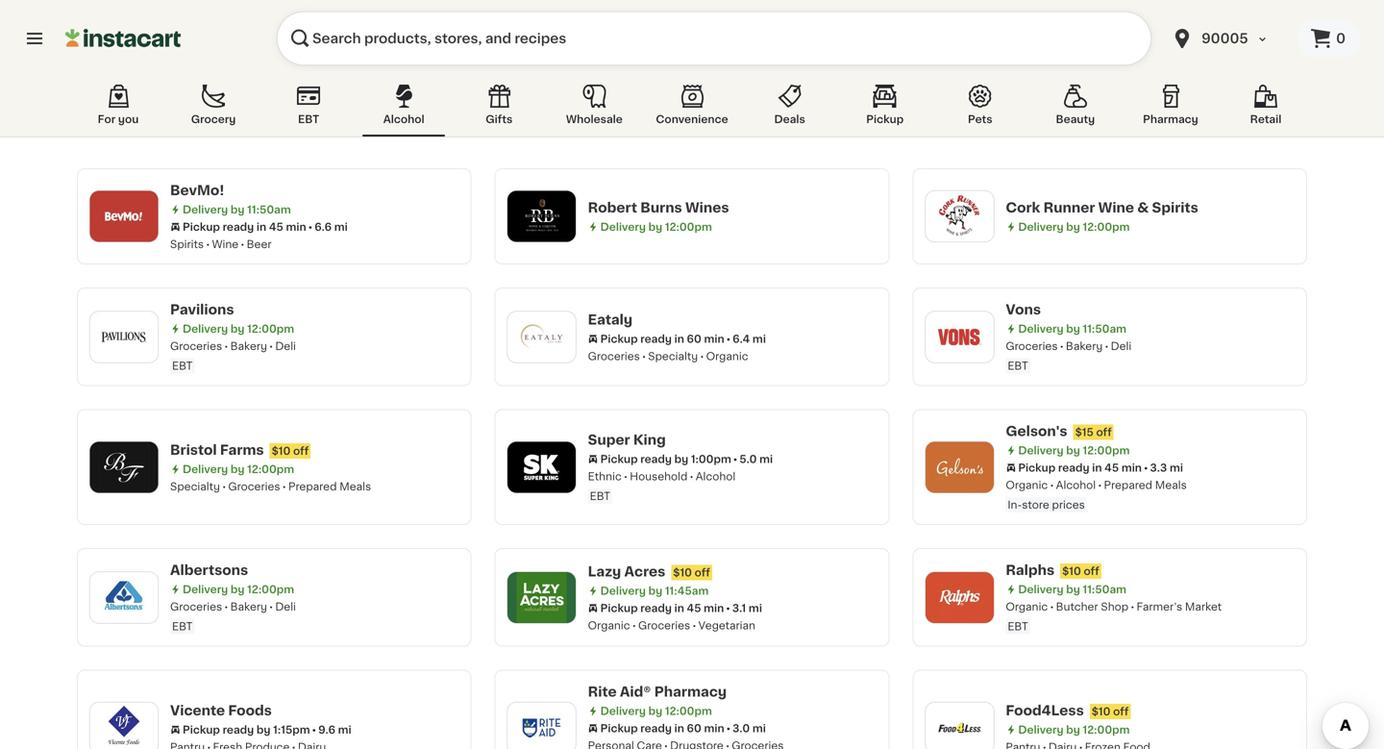 Task type: locate. For each thing, give the bounding box(es) containing it.
min for 6.4 mi
[[704, 333, 725, 344]]

groceries down delivery by 11:45am
[[638, 620, 691, 631]]

wines
[[686, 201, 729, 214]]

alcohol button
[[363, 81, 445, 137]]

1 vertical spatial 60
[[687, 723, 702, 734]]

delivery down ralphs
[[1019, 584, 1064, 595]]

2 vertical spatial 45
[[687, 603, 701, 613]]

delivery down bevmo! at the left top of the page
[[183, 204, 228, 215]]

45 for lazy acres
[[687, 603, 701, 613]]

pickup ready in 45 min
[[183, 222, 306, 232], [1019, 463, 1142, 473], [601, 603, 724, 613]]

ebt down vons
[[1008, 361, 1029, 371]]

specialty groceries prepared meals
[[170, 481, 371, 492]]

delivery by 12:00pm down bristol farms $10 off
[[183, 464, 294, 474]]

min for 3.0 mi
[[704, 723, 725, 734]]

delivery by 11:50am up the butcher
[[1019, 584, 1127, 595]]

delivery down food4less
[[1019, 724, 1064, 735]]

0 horizontal spatial prepared
[[288, 481, 337, 492]]

wine
[[1099, 201, 1135, 214], [212, 239, 239, 250]]

45 down 11:45am on the bottom of page
[[687, 603, 701, 613]]

45 up the beer
[[269, 222, 283, 232]]

delivery by 12:00pm down $15
[[1019, 445, 1130, 456]]

ready up groceries specialty organic
[[641, 333, 672, 344]]

1 vertical spatial spirits
[[170, 239, 204, 250]]

prepared
[[1104, 480, 1153, 490], [288, 481, 337, 492]]

bristol farms $10 off
[[170, 443, 309, 456]]

pickup down lazy
[[601, 603, 638, 613]]

lazy
[[588, 565, 621, 578]]

0 horizontal spatial wine
[[212, 239, 239, 250]]

1 horizontal spatial specialty
[[648, 351, 698, 361]]

organic inside organic alcohol prepared meals in-store prices
[[1006, 480, 1048, 490]]

pharmacy right aid®
[[655, 685, 727, 699]]

pickup down eataly
[[601, 333, 638, 344]]

lazy acres logo image
[[517, 572, 567, 622]]

mi right 3.3
[[1170, 463, 1184, 473]]

wine left &
[[1099, 201, 1135, 214]]

delivery by 11:50am up spirits wine beer at the top left of the page
[[183, 204, 291, 215]]

by for rite aid® pharmacy logo
[[649, 706, 663, 716]]

60 for 6.4 mi
[[687, 333, 702, 344]]

ebt down albertsons
[[172, 621, 193, 632]]

delivery down "gelson's"
[[1019, 445, 1064, 456]]

1 vertical spatial pickup ready in 60 min
[[601, 723, 725, 734]]

delivery by 12:00pm for 'robert burns wines logo'
[[601, 222, 712, 232]]

2 horizontal spatial 45
[[1105, 463, 1119, 473]]

prepared inside organic alcohol prepared meals in-store prices
[[1104, 480, 1153, 490]]

ebt down ralphs
[[1008, 621, 1029, 632]]

$10 up the butcher
[[1063, 566, 1082, 576]]

deli for vons
[[1111, 341, 1132, 351]]

off inside the "food4less $10 off"
[[1114, 706, 1129, 717]]

1 vertical spatial specialty
[[170, 481, 220, 492]]

12:00pm down the beer
[[247, 324, 294, 334]]

12:00pm for 'robert burns wines logo'
[[665, 222, 712, 232]]

ebt inside "ethnic household alcohol ebt"
[[590, 491, 611, 501]]

delivery
[[183, 204, 228, 215], [601, 222, 646, 232], [1019, 222, 1064, 232], [183, 324, 228, 334], [1019, 324, 1064, 334], [1019, 445, 1064, 456], [183, 464, 228, 474], [183, 584, 228, 595], [1019, 584, 1064, 595], [601, 585, 646, 596], [601, 706, 646, 716], [1019, 724, 1064, 735]]

deli
[[275, 341, 296, 351], [1111, 341, 1132, 351], [275, 601, 296, 612]]

Search field
[[277, 12, 1152, 65]]

1 vertical spatial 45
[[1105, 463, 1119, 473]]

0 horizontal spatial 45
[[269, 222, 283, 232]]

0 vertical spatial specialty
[[648, 351, 698, 361]]

by for bevmo! logo
[[231, 204, 245, 215]]

pickup for 5.0 mi
[[601, 454, 638, 464]]

beauty
[[1056, 114, 1095, 125]]

12:00pm for bristol farms logo
[[247, 464, 294, 474]]

delivery by 11:50am
[[183, 204, 291, 215], [1019, 324, 1127, 334], [1019, 584, 1127, 595]]

pavilions logo image
[[99, 312, 149, 362]]

12:00pm for food4less logo
[[1083, 724, 1130, 735]]

groceries
[[170, 341, 222, 351], [1006, 341, 1058, 351], [588, 351, 640, 361], [228, 481, 280, 492], [170, 601, 222, 612], [638, 620, 691, 631]]

12:00pm
[[665, 222, 712, 232], [1083, 222, 1130, 232], [247, 324, 294, 334], [1083, 445, 1130, 456], [247, 464, 294, 474], [247, 584, 294, 595], [665, 706, 712, 716], [1083, 724, 1130, 735]]

aid®
[[620, 685, 651, 699]]

$10 up 11:45am on the bottom of page
[[673, 567, 692, 578]]

pickup down aid®
[[601, 723, 638, 734]]

bakery up $15
[[1066, 341, 1103, 351]]

groceries bakery deli ebt for albertsons
[[170, 601, 296, 632]]

organic groceries vegetarian
[[588, 620, 756, 631]]

1 horizontal spatial spirits
[[1152, 201, 1199, 214]]

pickup ready in 60 min down rite aid® pharmacy
[[601, 723, 725, 734]]

groceries bakery deli ebt
[[170, 341, 296, 371], [1006, 341, 1132, 371], [170, 601, 296, 632]]

wholesale button
[[553, 81, 636, 137]]

bakery for albertsons
[[230, 601, 267, 612]]

vicente
[[170, 704, 225, 717]]

min up vegetarian at the bottom right of the page
[[704, 603, 724, 613]]

1 horizontal spatial wine
[[1099, 201, 1135, 214]]

in for 3.1 mi
[[675, 603, 684, 613]]

pickup ready in 60 min up groceries specialty organic
[[601, 333, 725, 344]]

ready down rite aid® pharmacy
[[641, 723, 672, 734]]

pickup left pets
[[867, 114, 904, 125]]

pets
[[968, 114, 993, 125]]

ready down delivery by 11:45am
[[641, 603, 672, 613]]

pickup ready in 45 min for gelson's
[[1019, 463, 1142, 473]]

meals inside organic alcohol prepared meals in-store prices
[[1156, 480, 1187, 490]]

delivery down lazy
[[601, 585, 646, 596]]

organic inside organic butcher shop farmer's market ebt
[[1006, 601, 1048, 612]]

1 vertical spatial pharmacy
[[655, 685, 727, 699]]

wine left the beer
[[212, 239, 239, 250]]

delivery by 11:45am
[[601, 585, 709, 596]]

ebt down pavilions
[[172, 361, 193, 371]]

60 for 3.0 mi
[[687, 723, 702, 734]]

delivery by 12:00pm down pavilions
[[183, 324, 294, 334]]

delivery down bristol
[[183, 464, 228, 474]]

0 vertical spatial pharmacy
[[1143, 114, 1199, 125]]

ebt button
[[267, 81, 350, 137]]

food4less $10 off
[[1006, 704, 1129, 717]]

ready up household
[[641, 454, 672, 464]]

ready for 3.1
[[641, 603, 672, 613]]

cork
[[1006, 201, 1041, 214]]

60 left the 3.0
[[687, 723, 702, 734]]

0 vertical spatial 45
[[269, 222, 283, 232]]

pickup ready in 60 min
[[601, 333, 725, 344], [601, 723, 725, 734]]

12:00pm for cork runner wine & spirits logo
[[1083, 222, 1130, 232]]

specialty up king
[[648, 351, 698, 361]]

pickup
[[867, 114, 904, 125], [183, 222, 220, 232], [601, 333, 638, 344], [601, 454, 638, 464], [1019, 463, 1056, 473], [601, 603, 638, 613], [601, 723, 638, 734], [183, 724, 220, 735]]

in for 6.4 mi
[[675, 333, 684, 344]]

12:00pm down $15
[[1083, 445, 1130, 456]]

organic down lazy
[[588, 620, 630, 631]]

2 vertical spatial delivery by 11:50am
[[1019, 584, 1127, 595]]

off up the butcher
[[1084, 566, 1100, 576]]

delivery for bevmo! logo
[[183, 204, 228, 215]]

groceries bakery deli ebt down vons
[[1006, 341, 1132, 371]]

spirits down bevmo! at the left top of the page
[[170, 239, 204, 250]]

delivery for pavilions logo
[[183, 324, 228, 334]]

rite aid® pharmacy
[[588, 685, 727, 699]]

groceries bakery deli ebt down pavilions
[[170, 341, 296, 371]]

None search field
[[277, 12, 1152, 65]]

rite
[[588, 685, 617, 699]]

deli for albertsons
[[275, 601, 296, 612]]

2 vertical spatial pickup ready in 45 min
[[601, 603, 724, 613]]

food4less
[[1006, 704, 1084, 717]]

min for 3.1 mi
[[704, 603, 724, 613]]

shop categories tab list
[[77, 81, 1308, 137]]

pickup for 3.1 mi
[[601, 603, 638, 613]]

0 vertical spatial pickup ready in 45 min
[[183, 222, 306, 232]]

delivery down robert
[[601, 222, 646, 232]]

vegetarian
[[699, 620, 756, 631]]

delivery by 11:50am for vons
[[1019, 324, 1127, 334]]

2 horizontal spatial pickup ready in 45 min
[[1019, 463, 1142, 473]]

delivery for 'albertsons logo'
[[183, 584, 228, 595]]

retail button
[[1225, 81, 1308, 137]]

pavilions
[[170, 303, 234, 316]]

off for gelson's
[[1097, 427, 1112, 438]]

spirits right &
[[1152, 201, 1199, 214]]

foods
[[228, 704, 272, 717]]

2 60 from the top
[[687, 723, 702, 734]]

alcohol up prices
[[1056, 480, 1096, 490]]

3.0 mi
[[733, 723, 766, 734]]

delivery by 12:00pm down albertsons
[[183, 584, 294, 595]]

0 vertical spatial spirits
[[1152, 201, 1199, 214]]

pickup ready in 45 min up organic alcohol prepared meals in-store prices
[[1019, 463, 1142, 473]]

1 horizontal spatial 45
[[687, 603, 701, 613]]

1 horizontal spatial pharmacy
[[1143, 114, 1199, 125]]

pickup ready in 45 min up the beer
[[183, 222, 306, 232]]

0 vertical spatial 11:50am
[[247, 204, 291, 215]]

gelson's $15 off
[[1006, 425, 1112, 438]]

meals
[[1156, 480, 1187, 490], [340, 481, 371, 492]]

organic for organic alcohol prepared meals in-store prices
[[1006, 480, 1048, 490]]

ebt right grocery
[[298, 114, 319, 125]]

1 vertical spatial pickup ready in 45 min
[[1019, 463, 1142, 473]]

bevmo! logo image
[[99, 191, 149, 241]]

instacart image
[[65, 27, 181, 50]]

robert burns wines logo image
[[517, 191, 567, 241]]

alcohol
[[383, 114, 425, 125], [696, 471, 736, 482], [1056, 480, 1096, 490]]

delivery down vons
[[1019, 324, 1064, 334]]

0 vertical spatial 60
[[687, 333, 702, 344]]

pickup down vicente
[[183, 724, 220, 735]]

in up the beer
[[257, 222, 267, 232]]

1 vertical spatial 11:50am
[[1083, 324, 1127, 334]]

alcohol inside button
[[383, 114, 425, 125]]

prepared down bristol farms $10 off
[[288, 481, 337, 492]]

0 horizontal spatial spirits
[[170, 239, 204, 250]]

delivery by 11:50am down vons
[[1019, 324, 1127, 334]]

ebt down ethnic
[[590, 491, 611, 501]]

ebt for pavilions
[[172, 361, 193, 371]]

pickup down super king
[[601, 454, 638, 464]]

delivery by 12:00pm for food4less logo
[[1019, 724, 1130, 735]]

for you button
[[77, 81, 160, 137]]

3.1 mi
[[733, 603, 762, 613]]

delivery for food4less logo
[[1019, 724, 1064, 735]]

1 vertical spatial delivery by 11:50am
[[1019, 324, 1127, 334]]

ebt for vons
[[1008, 361, 1029, 371]]

delivery by 12:00pm
[[601, 222, 712, 232], [1019, 222, 1130, 232], [183, 324, 294, 334], [1019, 445, 1130, 456], [183, 464, 294, 474], [183, 584, 294, 595], [601, 706, 712, 716], [1019, 724, 1130, 735]]

1 pickup ready in 60 min from the top
[[601, 333, 725, 344]]

ralphs logo image
[[935, 572, 985, 622]]

ready for 3.0
[[641, 723, 672, 734]]

6.6
[[315, 222, 332, 232]]

ready for 6.4
[[641, 333, 672, 344]]

groceries down albertsons
[[170, 601, 222, 612]]

pharmacy up &
[[1143, 114, 1199, 125]]

organic for organic groceries vegetarian
[[588, 620, 630, 631]]

mi right the 3.0
[[753, 723, 766, 734]]

3.3
[[1151, 463, 1168, 473]]

pickup up spirits wine beer at the top left of the page
[[183, 222, 220, 232]]

delivery by 12:00pm down runner in the right of the page
[[1019, 222, 1130, 232]]

albertsons
[[170, 563, 248, 577]]

delivery down albertsons
[[183, 584, 228, 595]]

organic down 6.4
[[706, 351, 749, 361]]

off inside ralphs $10 off
[[1084, 566, 1100, 576]]

organic
[[706, 351, 749, 361], [1006, 480, 1048, 490], [1006, 601, 1048, 612], [588, 620, 630, 631]]

pharmacy inside button
[[1143, 114, 1199, 125]]

min for 6.6 mi
[[286, 222, 306, 232]]

pickup ready in 45 min down delivery by 11:45am
[[601, 603, 724, 613]]

0 vertical spatial delivery by 11:50am
[[183, 204, 291, 215]]

60 up groceries specialty organic
[[687, 333, 702, 344]]

1 60 from the top
[[687, 333, 702, 344]]

in for 3.0 mi
[[675, 723, 684, 734]]

min left 6.4
[[704, 333, 725, 344]]

2 pickup ready in 60 min from the top
[[601, 723, 725, 734]]

organic down ralphs
[[1006, 601, 1048, 612]]

by for gelson's logo
[[1067, 445, 1081, 456]]

bristol farms logo image
[[99, 442, 149, 492]]

bakery down albertsons
[[230, 601, 267, 612]]

in for 3.3 mi
[[1093, 463, 1102, 473]]

delivery by 12:00pm down the "food4less $10 off"
[[1019, 724, 1130, 735]]

mi right 9.6
[[338, 724, 352, 735]]

off up 11:45am on the bottom of page
[[695, 567, 711, 578]]

delivery down cork at the right top of the page
[[1019, 222, 1064, 232]]

mi
[[334, 222, 348, 232], [753, 333, 766, 344], [760, 454, 773, 464], [1170, 463, 1184, 473], [749, 603, 762, 613], [753, 723, 766, 734], [338, 724, 352, 735]]

off for ralphs
[[1084, 566, 1100, 576]]

12:00pm down wines
[[665, 222, 712, 232]]

by for 'albertsons logo'
[[231, 584, 245, 595]]

gelson's logo image
[[935, 442, 985, 492]]

ready up organic alcohol prepared meals in-store prices
[[1059, 463, 1090, 473]]

mi for 3.0 mi
[[753, 723, 766, 734]]

1 horizontal spatial prepared
[[1104, 480, 1153, 490]]

12:00pm down rite aid® pharmacy
[[665, 706, 712, 716]]

in up organic alcohol prepared meals in-store prices
[[1093, 463, 1102, 473]]

pets button
[[939, 81, 1022, 137]]

min
[[286, 222, 306, 232], [704, 333, 725, 344], [1122, 463, 1142, 473], [704, 603, 724, 613], [704, 723, 725, 734]]

12:00pm down cork runner wine & spirits
[[1083, 222, 1130, 232]]

acres
[[625, 565, 666, 578]]

in down rite aid® pharmacy
[[675, 723, 684, 734]]

lazy acres $10 off
[[588, 565, 711, 578]]

3.0
[[733, 723, 750, 734]]

spirits
[[1152, 201, 1199, 214], [170, 239, 204, 250]]

food4less logo image
[[935, 703, 985, 749]]

45 up organic alcohol prepared meals in-store prices
[[1105, 463, 1119, 473]]

45
[[269, 222, 283, 232], [1105, 463, 1119, 473], [687, 603, 701, 613]]

groceries bakery deli ebt down albertsons
[[170, 601, 296, 632]]

ebt for albertsons
[[172, 621, 193, 632]]

off up the specialty groceries prepared meals
[[293, 445, 309, 456]]

1 horizontal spatial pickup ready in 45 min
[[601, 603, 724, 613]]

convenience button
[[648, 81, 736, 137]]

0 vertical spatial pickup ready in 60 min
[[601, 333, 725, 344]]

convenience
[[656, 114, 728, 125]]

12:00pm up the specialty groceries prepared meals
[[247, 464, 294, 474]]

0 horizontal spatial meals
[[340, 481, 371, 492]]

groceries specialty organic
[[588, 351, 749, 361]]

pickup for 6.4 mi
[[601, 333, 638, 344]]

off inside gelson's $15 off
[[1097, 427, 1112, 438]]

2 vertical spatial 11:50am
[[1083, 584, 1127, 595]]

by
[[231, 204, 245, 215], [649, 222, 663, 232], [1067, 222, 1081, 232], [231, 324, 245, 334], [1067, 324, 1081, 334], [1067, 445, 1081, 456], [675, 454, 689, 464], [231, 464, 245, 474], [231, 584, 245, 595], [1067, 584, 1081, 595], [649, 585, 663, 596], [649, 706, 663, 716], [257, 724, 271, 735], [1067, 724, 1081, 735]]

mi right 5.0
[[760, 454, 773, 464]]

off right food4less
[[1114, 706, 1129, 717]]

3.3 mi
[[1151, 463, 1184, 473]]

ready up spirits wine beer at the top left of the page
[[223, 222, 254, 232]]

$10 right food4less
[[1092, 706, 1111, 717]]

2 horizontal spatial alcohol
[[1056, 480, 1096, 490]]

0 horizontal spatial alcohol
[[383, 114, 425, 125]]

delivery by 12:00pm down robert burns wines
[[601, 222, 712, 232]]

pickup ready by 1:00pm
[[601, 454, 732, 464]]

super king logo image
[[517, 442, 567, 492]]

delivery by 12:00pm down rite aid® pharmacy
[[601, 706, 712, 716]]

1 horizontal spatial alcohol
[[696, 471, 736, 482]]

12:00pm down albertsons
[[247, 584, 294, 595]]

delivery down aid®
[[601, 706, 646, 716]]

by for lazy acres logo
[[649, 585, 663, 596]]

alcohol left gifts
[[383, 114, 425, 125]]

delivery by 11:50am for bevmo!
[[183, 204, 291, 215]]

in down 11:45am on the bottom of page
[[675, 603, 684, 613]]

1 horizontal spatial meals
[[1156, 480, 1187, 490]]

by for vons logo
[[1067, 324, 1081, 334]]

mi right 6.6
[[334, 222, 348, 232]]

mi right 3.1
[[749, 603, 762, 613]]

alcohol down 1:00pm
[[696, 471, 736, 482]]

pharmacy
[[1143, 114, 1199, 125], [655, 685, 727, 699]]



Task type: vqa. For each thing, say whether or not it's contained in the screenshot.
Best Sellers all
no



Task type: describe. For each thing, give the bounding box(es) containing it.
grocery button
[[172, 81, 255, 137]]

off for food4less
[[1114, 706, 1129, 717]]

farmer's
[[1137, 601, 1183, 612]]

ethnic household alcohol ebt
[[588, 471, 736, 501]]

pharmacy button
[[1130, 81, 1212, 137]]

mi for 9.6 mi
[[338, 724, 352, 735]]

11:45am
[[665, 585, 709, 596]]

mi for 3.1 mi
[[749, 603, 762, 613]]

12:00pm for rite aid® pharmacy logo
[[665, 706, 712, 716]]

mi for 3.3 mi
[[1170, 463, 1184, 473]]

45 for gelson's
[[1105, 463, 1119, 473]]

0 button
[[1298, 19, 1362, 58]]

burns
[[641, 201, 682, 214]]

delivery by 12:00pm for 'albertsons logo'
[[183, 584, 294, 595]]

robert burns wines
[[588, 201, 729, 214]]

store
[[1022, 500, 1050, 510]]

vons
[[1006, 303, 1041, 316]]

0 vertical spatial wine
[[1099, 201, 1135, 214]]

alcohol inside organic alcohol prepared meals in-store prices
[[1056, 480, 1096, 490]]

by for bristol farms logo
[[231, 464, 245, 474]]

by for ralphs logo
[[1067, 584, 1081, 595]]

in-
[[1008, 500, 1022, 510]]

5.0
[[740, 454, 757, 464]]

delivery for cork runner wine & spirits logo
[[1019, 222, 1064, 232]]

by for cork runner wine & spirits logo
[[1067, 222, 1081, 232]]

for
[[98, 114, 116, 125]]

1 90005 button from the left
[[1160, 12, 1298, 65]]

mi for 5.0 mi
[[760, 454, 773, 464]]

$15
[[1076, 427, 1094, 438]]

mi for 6.6 mi
[[334, 222, 348, 232]]

pickup ready in 45 min for lazy acres
[[601, 603, 724, 613]]

organic for organic butcher shop farmer's market ebt
[[1006, 601, 1048, 612]]

organic alcohol prepared meals in-store prices
[[1006, 480, 1187, 510]]

ready for 9.6
[[223, 724, 254, 735]]

retail
[[1251, 114, 1282, 125]]

vicente foods
[[170, 704, 272, 717]]

beauty button
[[1034, 81, 1117, 137]]

groceries down farms
[[228, 481, 280, 492]]

delivery for lazy acres logo
[[601, 585, 646, 596]]

delivery by 12:00pm for pavilions logo
[[183, 324, 294, 334]]

by for pavilions logo
[[231, 324, 245, 334]]

deli for pavilions
[[275, 341, 296, 351]]

0 horizontal spatial specialty
[[170, 481, 220, 492]]

wholesale
[[566, 114, 623, 125]]

bevmo!
[[170, 184, 224, 197]]

alcohol inside "ethnic household alcohol ebt"
[[696, 471, 736, 482]]

for you
[[98, 114, 139, 125]]

ready for 3.3
[[1059, 463, 1090, 473]]

vons logo image
[[935, 312, 985, 362]]

ralphs
[[1006, 563, 1055, 577]]

farms
[[220, 443, 264, 456]]

pickup ready by 1:15pm
[[183, 724, 310, 735]]

bakery for vons
[[1066, 341, 1103, 351]]

robert
[[588, 201, 638, 214]]

6.4
[[733, 333, 750, 344]]

gelson's
[[1006, 425, 1068, 438]]

delivery for gelson's logo
[[1019, 445, 1064, 456]]

delivery by 12:00pm for cork runner wine & spirits logo
[[1019, 222, 1130, 232]]

90005
[[1202, 32, 1249, 45]]

pickup inside button
[[867, 114, 904, 125]]

king
[[634, 433, 666, 447]]

bristol
[[170, 443, 217, 456]]

ebt for super king
[[590, 491, 611, 501]]

&
[[1138, 201, 1149, 214]]

0
[[1337, 32, 1346, 45]]

9.6
[[318, 724, 336, 735]]

you
[[118, 114, 139, 125]]

rite aid® pharmacy logo image
[[517, 703, 567, 749]]

$10 inside bristol farms $10 off
[[272, 445, 291, 456]]

meals for organic alcohol prepared meals in-store prices
[[1156, 480, 1187, 490]]

11:50am for bevmo!
[[247, 204, 291, 215]]

market
[[1186, 601, 1222, 612]]

runner
[[1044, 201, 1096, 214]]

11:50am for vons
[[1083, 324, 1127, 334]]

eataly
[[588, 313, 633, 326]]

12:00pm for pavilions logo
[[247, 324, 294, 334]]

1:00pm
[[691, 454, 732, 464]]

0 horizontal spatial pickup ready in 45 min
[[183, 222, 306, 232]]

pickup ready in 60 min for 6.4 mi
[[601, 333, 725, 344]]

eataly logo image
[[517, 312, 567, 362]]

meals for specialty groceries prepared meals
[[340, 481, 371, 492]]

delivery for ralphs logo
[[1019, 584, 1064, 595]]

$10 inside lazy acres $10 off
[[673, 567, 692, 578]]

gifts
[[486, 114, 513, 125]]

delivery by 12:00pm for gelson's logo
[[1019, 445, 1130, 456]]

off inside bristol farms $10 off
[[293, 445, 309, 456]]

pickup ready in 60 min for 3.0 mi
[[601, 723, 725, 734]]

super king
[[588, 433, 666, 447]]

prices
[[1052, 500, 1085, 510]]

prepared for alcohol
[[1104, 480, 1153, 490]]

ready for 5.0
[[641, 454, 672, 464]]

0 horizontal spatial pharmacy
[[655, 685, 727, 699]]

min for 3.3 mi
[[1122, 463, 1142, 473]]

butcher
[[1056, 601, 1099, 612]]

deals button
[[749, 81, 831, 137]]

albertsons logo image
[[99, 572, 149, 622]]

by for 'robert burns wines logo'
[[649, 222, 663, 232]]

mi for 6.4 mi
[[753, 333, 766, 344]]

household
[[630, 471, 688, 482]]

cork runner wine & spirits logo image
[[935, 191, 985, 241]]

delivery for 'robert burns wines logo'
[[601, 222, 646, 232]]

organic butcher shop farmer's market ebt
[[1006, 601, 1222, 632]]

6.6 mi
[[315, 222, 348, 232]]

gifts button
[[458, 81, 541, 137]]

pickup for 3.0 mi
[[601, 723, 638, 734]]

bakery for pavilions
[[230, 341, 267, 351]]

in for 6.6 mi
[[257, 222, 267, 232]]

groceries down pavilions
[[170, 341, 222, 351]]

1:15pm
[[273, 724, 310, 735]]

9.6 mi
[[318, 724, 352, 735]]

pickup for 6.6 mi
[[183, 222, 220, 232]]

ready for 6.6
[[223, 222, 254, 232]]

delivery for rite aid® pharmacy logo
[[601, 706, 646, 716]]

delivery for vons logo
[[1019, 324, 1064, 334]]

shop
[[1101, 601, 1129, 612]]

ethnic
[[588, 471, 622, 482]]

delivery for bristol farms logo
[[183, 464, 228, 474]]

1 vertical spatial wine
[[212, 239, 239, 250]]

2 90005 button from the left
[[1171, 12, 1287, 65]]

vicente foods logo image
[[99, 703, 149, 749]]

3.1
[[733, 603, 746, 613]]

ralphs $10 off
[[1006, 563, 1100, 577]]

pickup button
[[844, 81, 927, 137]]

groceries down vons
[[1006, 341, 1058, 351]]

ebt inside organic butcher shop farmer's market ebt
[[1008, 621, 1029, 632]]

pickup for 9.6 mi
[[183, 724, 220, 735]]

groceries down eataly
[[588, 351, 640, 361]]

deals
[[775, 114, 806, 125]]

off inside lazy acres $10 off
[[695, 567, 711, 578]]

by for food4less logo
[[1067, 724, 1081, 735]]

delivery by 12:00pm for bristol farms logo
[[183, 464, 294, 474]]

12:00pm for 'albertsons logo'
[[247, 584, 294, 595]]

cork runner wine & spirits
[[1006, 201, 1199, 214]]

6.4 mi
[[733, 333, 766, 344]]

$10 inside the "food4less $10 off"
[[1092, 706, 1111, 717]]

groceries bakery deli ebt for vons
[[1006, 341, 1132, 371]]

spirits wine beer
[[170, 239, 272, 250]]

delivery by 12:00pm for rite aid® pharmacy logo
[[601, 706, 712, 716]]

ebt inside button
[[298, 114, 319, 125]]

pickup for 3.3 mi
[[1019, 463, 1056, 473]]

beer
[[247, 239, 272, 250]]

12:00pm for gelson's logo
[[1083, 445, 1130, 456]]

groceries bakery deli ebt for pavilions
[[170, 341, 296, 371]]

grocery
[[191, 114, 236, 125]]

super
[[588, 433, 630, 447]]

prepared for groceries
[[288, 481, 337, 492]]

5.0 mi
[[740, 454, 773, 464]]

$10 inside ralphs $10 off
[[1063, 566, 1082, 576]]



